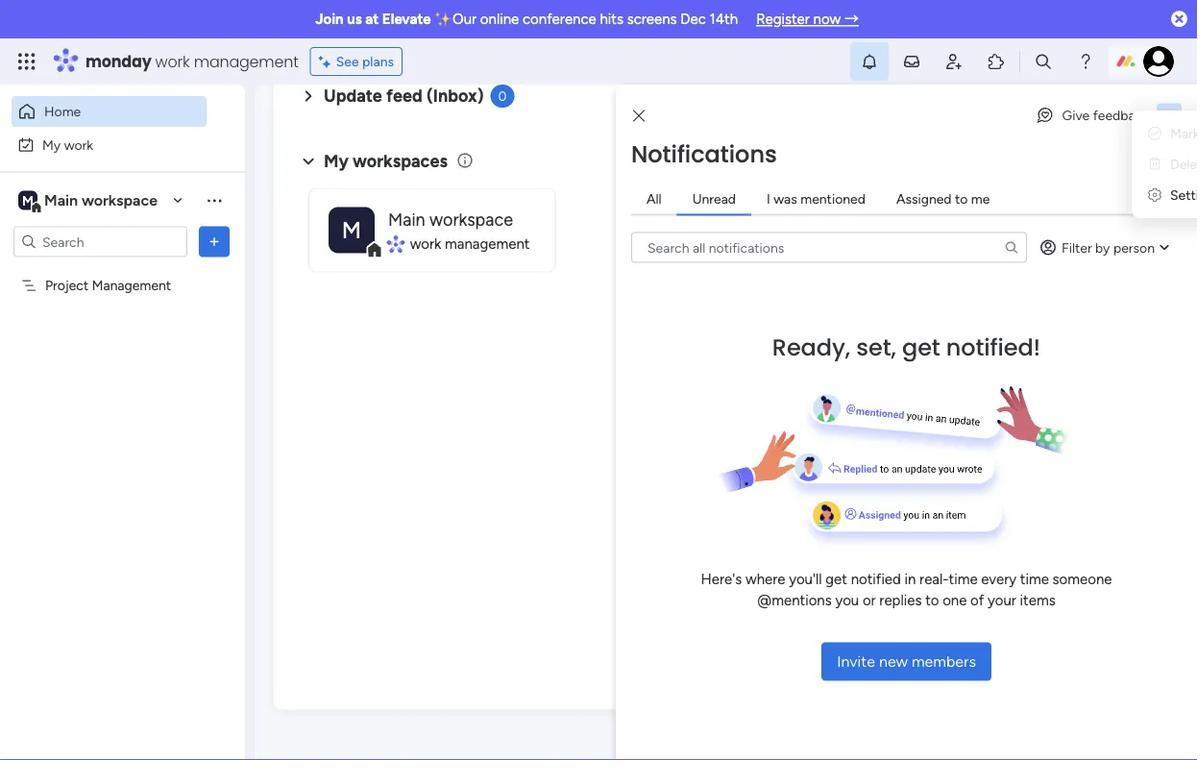 Task type: vqa. For each thing, say whether or not it's contained in the screenshot.
Import inside the the Import any Trello board to a new board
no



Task type: locate. For each thing, give the bounding box(es) containing it.
help center learn and get support
[[957, 468, 1090, 507]]

register now → link
[[757, 11, 859, 28]]

1 horizontal spatial in
[[1038, 193, 1050, 211]]

management
[[92, 277, 171, 294]]

join us at elevate ✨ our online conference hits screens dec 14th
[[315, 11, 739, 28]]

1 horizontal spatial my
[[324, 151, 349, 172]]

was
[[774, 191, 798, 207]]

give
[[1063, 107, 1090, 124]]

get right and
[[1019, 490, 1039, 507]]

contact sales element
[[881, 633, 1169, 710]]

notified
[[851, 571, 902, 588]]

1 vertical spatial in
[[905, 571, 917, 588]]

14th
[[710, 11, 739, 28]]

1 horizontal spatial main workspace
[[388, 209, 513, 230]]

m inside workspace selection element
[[22, 192, 34, 209]]

learn inside getting started learn how monday.com works
[[957, 398, 990, 414]]

project management list box
[[0, 265, 245, 561]]

to left me
[[956, 191, 969, 207]]

project management
[[45, 277, 171, 294]]

boost your workflow in minutes with ready-made templates
[[892, 193, 1143, 234]]

join
[[315, 11, 344, 28], [957, 561, 983, 577]]

1 horizontal spatial join
[[957, 561, 983, 577]]

or
[[863, 592, 877, 610]]

in left the minutes
[[1038, 193, 1050, 211]]

0 vertical spatial a
[[986, 561, 993, 577]]

join up watch
[[957, 561, 983, 577]]

notifications
[[632, 138, 778, 170]]

to down real-
[[926, 592, 940, 610]]

contact sales meet our sales experts
[[957, 653, 1092, 691]]

option
[[0, 268, 245, 272]]

time up one
[[949, 571, 978, 588]]

work down home
[[64, 137, 93, 153]]

main inside workspace selection element
[[44, 191, 78, 210]]

learn inside the help center learn and get support
[[957, 490, 990, 507]]

watch
[[957, 583, 996, 599]]

0 horizontal spatial main
[[44, 191, 78, 210]]

of
[[971, 592, 985, 610]]

1 vertical spatial a
[[999, 583, 1006, 599]]

learn for getting
[[957, 398, 990, 414]]

0 horizontal spatial my
[[42, 137, 61, 153]]

0 vertical spatial learn
[[881, 320, 919, 339]]

1 horizontal spatial workspace
[[430, 209, 513, 230]]

give feedback
[[1063, 107, 1150, 124]]

every
[[982, 571, 1017, 588]]

my for my workspaces
[[324, 151, 349, 172]]

learn left &
[[881, 320, 919, 339]]

a up watch
[[986, 561, 993, 577]]

you'll
[[790, 571, 823, 588]]

0 vertical spatial to
[[956, 191, 969, 207]]

now
[[814, 11, 841, 28]]

m for the rightmost workspace image
[[342, 217, 362, 245]]

join inside the join a webinar watch a live walkthrough
[[957, 561, 983, 577]]

learn
[[881, 320, 919, 339], [957, 398, 990, 414], [957, 490, 990, 507]]

getting started learn how monday.com works
[[957, 376, 1139, 414]]

where
[[746, 571, 786, 588]]

update feed (inbox)
[[324, 86, 484, 107]]

0 horizontal spatial management
[[194, 50, 299, 72]]

a left live
[[999, 583, 1006, 599]]

my right close my workspaces icon
[[324, 151, 349, 172]]

main workspace
[[44, 191, 158, 210], [388, 209, 513, 230]]

→
[[845, 11, 859, 28]]

work management
[[410, 236, 530, 253]]

one
[[943, 592, 968, 610]]

0 vertical spatial join
[[315, 11, 344, 28]]

mentioned
[[801, 191, 866, 207]]

to
[[956, 191, 969, 207], [926, 592, 940, 610]]

0 horizontal spatial in
[[905, 571, 917, 588]]

sales
[[1010, 653, 1041, 669], [1014, 675, 1044, 691]]

notified!
[[947, 331, 1041, 363]]

1 horizontal spatial a
[[999, 583, 1006, 599]]

join for join a webinar watch a live walkthrough
[[957, 561, 983, 577]]

assigned to me
[[897, 191, 991, 207]]

my inside button
[[42, 137, 61, 153]]

work down workspaces
[[410, 236, 442, 253]]

get up the you
[[826, 571, 848, 588]]

see
[[336, 53, 359, 70]]

how
[[993, 398, 1019, 414]]

monday.com
[[1022, 398, 1100, 414]]

invite
[[838, 653, 876, 671]]

0 vertical spatial m
[[22, 192, 34, 209]]

hits
[[600, 11, 624, 28]]

1 horizontal spatial management
[[445, 236, 530, 253]]

main workspace up the work management
[[388, 209, 513, 230]]

0 horizontal spatial main workspace
[[44, 191, 158, 210]]

0 horizontal spatial time
[[949, 571, 978, 588]]

your down every
[[988, 592, 1017, 610]]

1 vertical spatial templates
[[1018, 258, 1087, 277]]

management
[[194, 50, 299, 72], [445, 236, 530, 253]]

work
[[155, 50, 190, 72], [64, 137, 93, 153], [410, 236, 442, 253]]

templates up search icon
[[979, 216, 1048, 234]]

dialog
[[616, 85, 1198, 760]]

apps image
[[987, 52, 1007, 71]]

1 vertical spatial join
[[957, 561, 983, 577]]

1 horizontal spatial time
[[1021, 571, 1050, 588]]

1 horizontal spatial work
[[155, 50, 190, 72]]

i was mentioned
[[767, 191, 866, 207]]

main down workspaces
[[388, 209, 426, 230]]

learn down getting
[[957, 398, 990, 414]]

0 horizontal spatial workspace image
[[18, 190, 37, 211]]

set,
[[857, 331, 897, 363]]

in up replies
[[905, 571, 917, 588]]

1 vertical spatial your
[[988, 592, 1017, 610]]

home button
[[12, 96, 207, 127]]

1 horizontal spatial your
[[988, 592, 1017, 610]]

0 vertical spatial work
[[155, 50, 190, 72]]

1 vertical spatial learn
[[957, 398, 990, 414]]

0 horizontal spatial a
[[986, 561, 993, 577]]

1 vertical spatial to
[[926, 592, 940, 610]]

help image
[[1077, 52, 1096, 71]]

1 horizontal spatial workspace image
[[329, 208, 375, 254]]

workspace
[[82, 191, 158, 210], [430, 209, 513, 230]]

workspace up the work management
[[430, 209, 513, 230]]

work for monday
[[155, 50, 190, 72]]

select product image
[[17, 52, 37, 71]]

1 vertical spatial m
[[342, 217, 362, 245]]

0 horizontal spatial work
[[64, 137, 93, 153]]

you
[[836, 592, 860, 610]]

None search field
[[632, 232, 1028, 263]]

templates
[[979, 216, 1048, 234], [1018, 258, 1087, 277]]

2 vertical spatial learn
[[957, 490, 990, 507]]

inspired
[[964, 320, 1019, 339]]

work right monday
[[155, 50, 190, 72]]

time up items
[[1021, 571, 1050, 588]]

templates image image
[[898, 43, 1152, 175]]

join left us
[[315, 11, 344, 28]]

join a webinar element
[[881, 541, 1169, 618]]

main
[[44, 191, 78, 210], [388, 209, 426, 230]]

m
[[22, 192, 34, 209], [342, 217, 362, 245]]

Search all notifications search field
[[632, 232, 1028, 263]]

0 vertical spatial your
[[936, 193, 967, 211]]

0 horizontal spatial to
[[926, 592, 940, 610]]

sales up our
[[1010, 653, 1041, 669]]

your up 'made'
[[936, 193, 967, 211]]

your
[[936, 193, 967, 211], [988, 592, 1017, 610]]

templates down filter at the right top of the page
[[1018, 258, 1087, 277]]

0 vertical spatial in
[[1038, 193, 1050, 211]]

filter
[[1062, 239, 1093, 256]]

1 horizontal spatial m
[[342, 217, 362, 245]]

get inside here's where you'll get notified in real-time every time someone @mentions you or replies to one of your items
[[826, 571, 848, 588]]

a
[[986, 561, 993, 577], [999, 583, 1006, 599]]

invite members image
[[945, 52, 964, 71]]

main down my work
[[44, 191, 78, 210]]

work inside button
[[64, 137, 93, 153]]

your inside here's where you'll get notified in real-time every time someone @mentions you or replies to one of your items
[[988, 592, 1017, 610]]

workspace image
[[18, 190, 37, 211], [329, 208, 375, 254]]

see plans button
[[310, 47, 403, 76]]

invite new members button
[[822, 643, 992, 681]]

main workspace up search in workspace field at the top left of the page
[[44, 191, 158, 210]]

workspace up search in workspace field at the top left of the page
[[82, 191, 158, 210]]

getting started element
[[881, 356, 1169, 433]]

learn down 'help'
[[957, 490, 990, 507]]

bob builder image
[[1144, 46, 1175, 77]]

options image
[[205, 232, 224, 251]]

1 vertical spatial work
[[64, 137, 93, 153]]

in inside here's where you'll get notified in real-time every time someone @mentions you or replies to one of your items
[[905, 571, 917, 588]]

0 vertical spatial templates
[[979, 216, 1048, 234]]

and
[[993, 490, 1015, 507]]

0 horizontal spatial your
[[936, 193, 967, 211]]

time
[[949, 571, 978, 588], [1021, 571, 1050, 588]]

0 vertical spatial sales
[[1010, 653, 1041, 669]]

real-
[[920, 571, 949, 588]]

@mentions
[[758, 592, 832, 610]]

my down home
[[42, 137, 61, 153]]

my
[[42, 137, 61, 153], [324, 151, 349, 172]]

in
[[1038, 193, 1050, 211], [905, 571, 917, 588]]

update
[[324, 86, 383, 107]]

2 horizontal spatial work
[[410, 236, 442, 253]]

sales right our
[[1014, 675, 1044, 691]]

help
[[957, 468, 986, 485]]

0 horizontal spatial m
[[22, 192, 34, 209]]

options image
[[1161, 109, 1179, 122]]

0 horizontal spatial join
[[315, 11, 344, 28]]



Task type: describe. For each thing, give the bounding box(es) containing it.
search everything image
[[1035, 52, 1054, 71]]

invite new members
[[838, 653, 977, 671]]

2 vertical spatial work
[[410, 236, 442, 253]]

explore templates button
[[892, 248, 1158, 287]]

2 time from the left
[[1021, 571, 1050, 588]]

ready, set, get notified!
[[773, 331, 1041, 363]]

support
[[1042, 490, 1090, 507]]

setti
[[1171, 187, 1198, 203]]

mark
[[1171, 125, 1198, 142]]

1 vertical spatial sales
[[1014, 675, 1044, 691]]

1 time from the left
[[949, 571, 978, 588]]

get inside the help center learn and get support
[[1019, 490, 1039, 507]]

dec
[[681, 11, 707, 28]]

delet
[[1171, 156, 1198, 173]]

filter by person
[[1062, 239, 1156, 256]]

1 vertical spatial management
[[445, 236, 530, 253]]

explore
[[963, 258, 1014, 277]]

minutes
[[1054, 193, 1109, 211]]

started
[[1007, 376, 1052, 392]]

workspace options image
[[205, 191, 224, 210]]

give feedback button
[[1028, 100, 1158, 131]]

notifications image
[[860, 52, 880, 71]]

live
[[1009, 583, 1029, 599]]

0
[[499, 88, 507, 105]]

walkthrough
[[1033, 583, 1107, 599]]

members
[[912, 653, 977, 671]]

with
[[1113, 193, 1143, 211]]

contact
[[957, 653, 1007, 669]]

v2 delete line image
[[1149, 156, 1162, 173]]

me
[[972, 191, 991, 207]]

home
[[44, 103, 81, 120]]

assigned
[[897, 191, 952, 207]]

screens
[[627, 11, 677, 28]]

items
[[1021, 592, 1056, 610]]

&
[[923, 320, 933, 339]]

here's
[[701, 571, 742, 588]]

new
[[880, 653, 909, 671]]

online
[[481, 11, 519, 28]]

monday work management
[[86, 50, 299, 72]]

someone
[[1053, 571, 1113, 588]]

join a webinar watch a live walkthrough
[[957, 561, 1107, 599]]

your inside boost your workflow in minutes with ready-made templates
[[936, 193, 967, 211]]

templates inside button
[[1018, 258, 1087, 277]]

see plans
[[336, 53, 394, 70]]

filter by person button
[[1032, 232, 1183, 263]]

v2 mark as read image
[[1149, 125, 1162, 142]]

delet menu item
[[1148, 153, 1198, 176]]

templates inside boost your workflow in minutes with ready-made templates
[[979, 216, 1048, 234]]

get right set,
[[903, 331, 941, 363]]

dapulse admin menu image
[[1149, 187, 1162, 203]]

workspace selection element
[[18, 189, 161, 214]]

works
[[1103, 398, 1139, 414]]

elevate
[[383, 11, 431, 28]]

(inbox)
[[427, 86, 484, 107]]

0 horizontal spatial workspace
[[82, 191, 158, 210]]

m for leftmost workspace image
[[22, 192, 34, 209]]

person
[[1114, 239, 1156, 256]]

inbox image
[[903, 52, 922, 71]]

learn for help
[[957, 490, 990, 507]]

explore templates
[[963, 258, 1087, 277]]

register
[[757, 11, 810, 28]]

monday
[[86, 50, 151, 72]]

my work
[[42, 137, 93, 153]]

at
[[366, 11, 379, 28]]

my work button
[[12, 129, 207, 160]]

meet
[[957, 675, 988, 691]]

main workspace inside workspace selection element
[[44, 191, 158, 210]]

1 horizontal spatial to
[[956, 191, 969, 207]]

all
[[647, 191, 662, 207]]

mark menu item
[[1148, 122, 1198, 145]]

search image
[[1005, 240, 1020, 255]]

i
[[767, 191, 771, 207]]

made
[[937, 216, 976, 234]]

work for my
[[64, 137, 93, 153]]

register now →
[[757, 11, 859, 28]]

conference
[[523, 11, 597, 28]]

help center element
[[881, 449, 1169, 526]]

my workspaces
[[324, 151, 448, 172]]

my for my work
[[42, 137, 61, 153]]

our
[[453, 11, 477, 28]]

dialog containing notifications
[[616, 85, 1198, 760]]

replies
[[880, 592, 922, 610]]

feed
[[387, 86, 423, 107]]

plans
[[362, 53, 394, 70]]

ready,
[[773, 331, 851, 363]]

get right &
[[937, 320, 960, 339]]

feedback
[[1094, 107, 1150, 124]]

webinar
[[997, 561, 1047, 577]]

1 horizontal spatial main
[[388, 209, 426, 230]]

ready-
[[892, 216, 937, 234]]

project
[[45, 277, 89, 294]]

join for join us at elevate ✨ our online conference hits screens dec 14th
[[315, 11, 344, 28]]

workspaces
[[353, 151, 448, 172]]

Search in workspace field
[[40, 231, 161, 253]]

✨
[[435, 11, 449, 28]]

0 vertical spatial management
[[194, 50, 299, 72]]

unread
[[693, 191, 737, 207]]

us
[[347, 11, 362, 28]]

open update feed (inbox) image
[[297, 85, 320, 108]]

workflow
[[971, 193, 1034, 211]]

center
[[989, 468, 1029, 485]]

in inside boost your workflow in minutes with ready-made templates
[[1038, 193, 1050, 211]]

to inside here's where you'll get notified in real-time every time someone @mentions you or replies to one of your items
[[926, 592, 940, 610]]

close my workspaces image
[[297, 150, 320, 173]]

learn & get inspired
[[881, 320, 1019, 339]]

by
[[1096, 239, 1111, 256]]

getting
[[957, 376, 1004, 392]]



